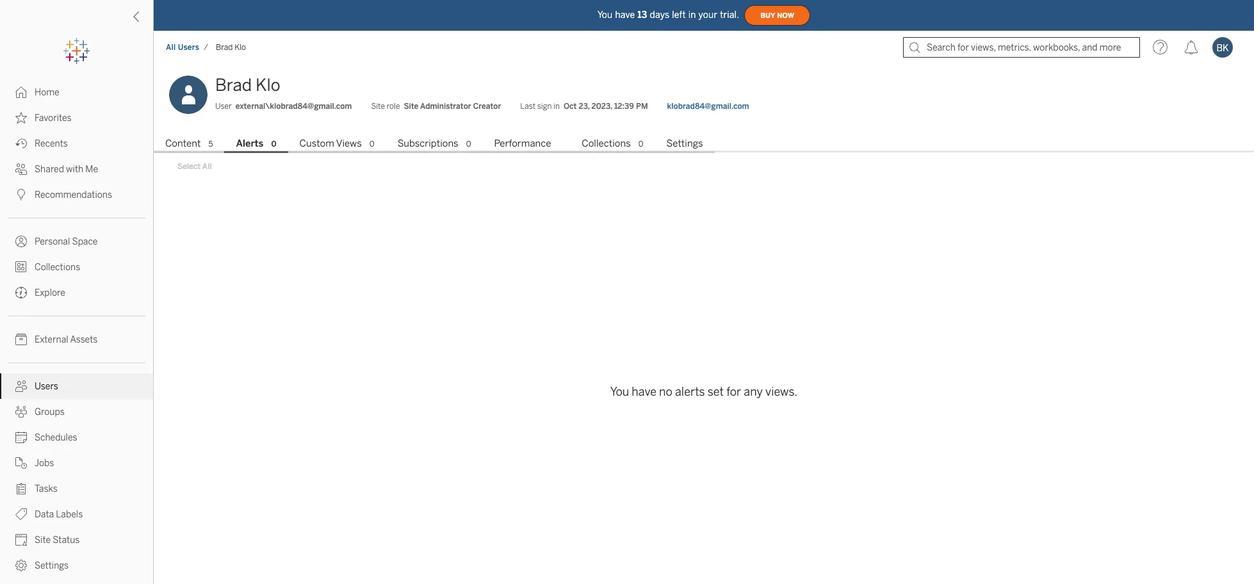 Task type: describe. For each thing, give the bounding box(es) containing it.
/
[[204, 43, 208, 52]]

all users link
[[165, 42, 200, 53]]

collections link
[[0, 254, 153, 280]]

klobrad84@gmail.com link
[[667, 101, 749, 112]]

home link
[[0, 79, 153, 105]]

explore link
[[0, 280, 153, 306]]

favorites
[[35, 113, 72, 124]]

1 horizontal spatial in
[[688, 9, 696, 20]]

data labels
[[35, 509, 83, 520]]

0 for subscriptions
[[466, 140, 471, 149]]

tasks link
[[0, 476, 153, 502]]

have for no
[[632, 385, 657, 399]]

0 vertical spatial all
[[166, 43, 176, 52]]

settings inside sub-spaces tab list
[[667, 138, 703, 149]]

creator
[[473, 102, 501, 111]]

you have 13 days left in your trial.
[[598, 9, 739, 20]]

external
[[35, 334, 68, 345]]

all inside button
[[202, 162, 212, 171]]

in inside brad klo "main content"
[[554, 102, 560, 111]]

0 for collections
[[638, 140, 643, 149]]

personal space
[[35, 236, 98, 247]]

jobs link
[[0, 450, 153, 476]]

any
[[744, 385, 763, 399]]

settings link
[[0, 553, 153, 578]]

sub-spaces tab list
[[154, 136, 1254, 153]]

data labels link
[[0, 502, 153, 527]]

space
[[72, 236, 98, 247]]

groups link
[[0, 399, 153, 425]]

left
[[672, 9, 686, 20]]

personal
[[35, 236, 70, 247]]

collections inside sub-spaces tab list
[[582, 138, 631, 149]]

now
[[777, 11, 794, 20]]

custom views
[[299, 138, 362, 149]]

buy now button
[[744, 5, 810, 26]]

you have no alerts set for any views.
[[610, 385, 798, 399]]

site status
[[35, 535, 80, 546]]

site for site status
[[35, 535, 51, 546]]

last sign in oct 23, 2023, 12:39 pm
[[520, 102, 648, 111]]

oct
[[564, 102, 577, 111]]

select
[[177, 162, 201, 171]]

buy now
[[760, 11, 794, 20]]

1 horizontal spatial users
[[178, 43, 199, 52]]

main navigation. press the up and down arrow keys to access links. element
[[0, 79, 153, 578]]

recents link
[[0, 131, 153, 156]]

you for you have no alerts set for any views.
[[610, 385, 629, 399]]

views
[[336, 138, 362, 149]]

navigation panel element
[[0, 38, 153, 578]]

all users /
[[166, 43, 208, 52]]

with
[[66, 164, 83, 175]]

administrator
[[420, 102, 471, 111]]

last
[[520, 102, 536, 111]]

brad inside "main content"
[[215, 75, 252, 95]]

12:39
[[614, 102, 634, 111]]

assets
[[70, 334, 98, 345]]

0 vertical spatial brad klo
[[216, 43, 246, 52]]

schedules link
[[0, 425, 153, 450]]

site status link
[[0, 527, 153, 553]]

recents
[[35, 138, 68, 149]]

5
[[208, 140, 213, 149]]

custom
[[299, 138, 334, 149]]

2 horizontal spatial site
[[404, 102, 418, 111]]

site role site administrator creator
[[371, 102, 501, 111]]

alerts
[[675, 385, 705, 399]]

0 vertical spatial brad
[[216, 43, 233, 52]]

favorites link
[[0, 105, 153, 131]]

sign
[[537, 102, 552, 111]]

shared with me
[[35, 164, 98, 175]]

users inside main navigation. press the up and down arrow keys to access links. element
[[35, 381, 58, 392]]

0 horizontal spatial klo
[[235, 43, 246, 52]]

tasks
[[35, 484, 58, 494]]

performance
[[494, 138, 551, 149]]

trial.
[[720, 9, 739, 20]]



Task type: vqa. For each thing, say whether or not it's contained in the screenshot.
top IN
yes



Task type: locate. For each thing, give the bounding box(es) containing it.
site
[[371, 102, 385, 111], [404, 102, 418, 111], [35, 535, 51, 546]]

site right the role
[[404, 102, 418, 111]]

recommendations link
[[0, 182, 153, 208]]

1 horizontal spatial all
[[202, 162, 212, 171]]

select all button
[[169, 159, 220, 174]]

no
[[659, 385, 673, 399]]

0 right alerts
[[271, 140, 276, 149]]

explore
[[35, 288, 65, 298]]

labels
[[56, 509, 83, 520]]

all
[[166, 43, 176, 52], [202, 162, 212, 171]]

0
[[271, 140, 276, 149], [369, 140, 374, 149], [466, 140, 471, 149], [638, 140, 643, 149]]

personal space link
[[0, 229, 153, 254]]

klobrad84@gmail.com
[[667, 102, 749, 111]]

1 vertical spatial klo
[[256, 75, 280, 95]]

1 0 from the left
[[271, 140, 276, 149]]

me
[[85, 164, 98, 175]]

brad klo
[[216, 43, 246, 52], [215, 75, 280, 95]]

site inside main navigation. press the up and down arrow keys to access links. element
[[35, 535, 51, 546]]

1 vertical spatial users
[[35, 381, 58, 392]]

shared
[[35, 164, 64, 175]]

external assets link
[[0, 327, 153, 352]]

4 0 from the left
[[638, 140, 643, 149]]

for
[[726, 385, 741, 399]]

have for 13
[[615, 9, 635, 20]]

3 0 from the left
[[466, 140, 471, 149]]

brad klo element
[[212, 43, 250, 52]]

recommendations
[[35, 190, 112, 200]]

collections
[[582, 138, 631, 149], [35, 262, 80, 273]]

schedules
[[35, 432, 77, 443]]

role
[[387, 102, 400, 111]]

have left no
[[632, 385, 657, 399]]

you left 13
[[598, 9, 613, 20]]

you
[[598, 9, 613, 20], [610, 385, 629, 399]]

user external\klobrad84@gmail.com
[[215, 102, 352, 111]]

collections down personal
[[35, 262, 80, 273]]

1 horizontal spatial klo
[[256, 75, 280, 95]]

views.
[[765, 385, 798, 399]]

0 horizontal spatial users
[[35, 381, 58, 392]]

site left status
[[35, 535, 51, 546]]

you inside brad klo "main content"
[[610, 385, 629, 399]]

klo right /
[[235, 43, 246, 52]]

site left the role
[[371, 102, 385, 111]]

set
[[708, 385, 724, 399]]

jobs
[[35, 458, 54, 469]]

13
[[637, 9, 647, 20]]

0 vertical spatial in
[[688, 9, 696, 20]]

brad up the user at left top
[[215, 75, 252, 95]]

have left 13
[[615, 9, 635, 20]]

1 horizontal spatial site
[[371, 102, 385, 111]]

klo inside "main content"
[[256, 75, 280, 95]]

klo up user external\klobrad84@gmail.com
[[256, 75, 280, 95]]

1 vertical spatial brad
[[215, 75, 252, 95]]

you for you have 13 days left in your trial.
[[598, 9, 613, 20]]

in right sign
[[554, 102, 560, 111]]

0 vertical spatial settings
[[667, 138, 703, 149]]

content
[[165, 138, 201, 149]]

1 vertical spatial collections
[[35, 262, 80, 273]]

0 horizontal spatial collections
[[35, 262, 80, 273]]

0 vertical spatial users
[[178, 43, 199, 52]]

1 vertical spatial have
[[632, 385, 657, 399]]

0 horizontal spatial all
[[166, 43, 176, 52]]

users link
[[0, 373, 153, 399]]

0 vertical spatial collections
[[582, 138, 631, 149]]

external\klobrad84@gmail.com
[[236, 102, 352, 111]]

groups
[[35, 407, 65, 418]]

0 horizontal spatial settings
[[35, 560, 69, 571]]

0 vertical spatial klo
[[235, 43, 246, 52]]

0 for custom views
[[369, 140, 374, 149]]

in right left
[[688, 9, 696, 20]]

all left /
[[166, 43, 176, 52]]

brad right /
[[216, 43, 233, 52]]

users
[[178, 43, 199, 52], [35, 381, 58, 392]]

0 for alerts
[[271, 140, 276, 149]]

0 horizontal spatial in
[[554, 102, 560, 111]]

brad
[[216, 43, 233, 52], [215, 75, 252, 95]]

users left /
[[178, 43, 199, 52]]

brad klo inside "main content"
[[215, 75, 280, 95]]

subscriptions
[[398, 138, 458, 149]]

alerts
[[236, 138, 264, 149]]

external assets
[[35, 334, 98, 345]]

1 vertical spatial settings
[[35, 560, 69, 571]]

brad klo up the user at left top
[[215, 75, 280, 95]]

0 horizontal spatial site
[[35, 535, 51, 546]]

collections down 2023,
[[582, 138, 631, 149]]

1 vertical spatial in
[[554, 102, 560, 111]]

0 down the pm
[[638, 140, 643, 149]]

23,
[[579, 102, 590, 111]]

Search for views, metrics, workbooks, and more text field
[[903, 37, 1140, 58]]

settings inside settings link
[[35, 560, 69, 571]]

1 vertical spatial all
[[202, 162, 212, 171]]

1 vertical spatial you
[[610, 385, 629, 399]]

pm
[[636, 102, 648, 111]]

user
[[215, 102, 232, 111]]

brad klo right /
[[216, 43, 246, 52]]

collections inside main navigation. press the up and down arrow keys to access links. element
[[35, 262, 80, 273]]

you left no
[[610, 385, 629, 399]]

settings
[[667, 138, 703, 149], [35, 560, 69, 571]]

2023,
[[592, 102, 612, 111]]

1 vertical spatial brad klo
[[215, 75, 280, 95]]

0 right views
[[369, 140, 374, 149]]

home
[[35, 87, 59, 98]]

days
[[650, 9, 670, 20]]

data
[[35, 509, 54, 520]]

select all
[[177, 162, 212, 171]]

2 0 from the left
[[369, 140, 374, 149]]

brad klo main content
[[154, 64, 1254, 584]]

1 horizontal spatial collections
[[582, 138, 631, 149]]

your
[[699, 9, 717, 20]]

users up groups
[[35, 381, 58, 392]]

0 vertical spatial have
[[615, 9, 635, 20]]

site for site role site administrator creator
[[371, 102, 385, 111]]

all right select
[[202, 162, 212, 171]]

have inside brad klo "main content"
[[632, 385, 657, 399]]

settings down klobrad84@gmail.com link
[[667, 138, 703, 149]]

1 horizontal spatial settings
[[667, 138, 703, 149]]

in
[[688, 9, 696, 20], [554, 102, 560, 111]]

0 vertical spatial you
[[598, 9, 613, 20]]

status
[[53, 535, 80, 546]]

buy
[[760, 11, 775, 20]]

settings down site status
[[35, 560, 69, 571]]

klo
[[235, 43, 246, 52], [256, 75, 280, 95]]

0 right subscriptions
[[466, 140, 471, 149]]

have
[[615, 9, 635, 20], [632, 385, 657, 399]]

shared with me link
[[0, 156, 153, 182]]



